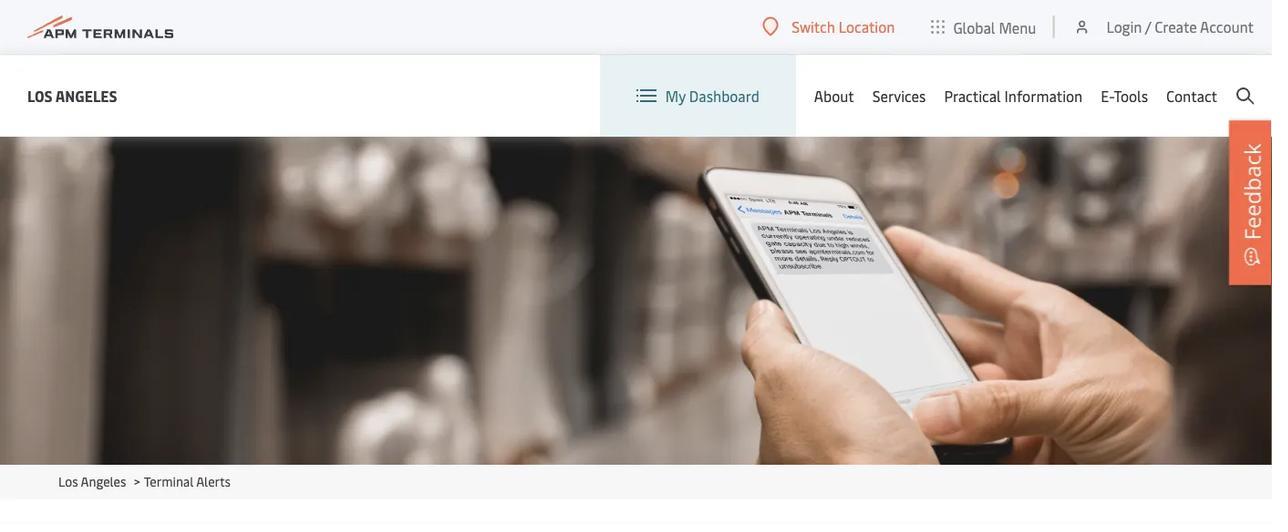 Task type: describe. For each thing, give the bounding box(es) containing it.
feedback button
[[1230, 121, 1272, 285]]

menu
[[999, 17, 1037, 37]]

angeles for los angeles > terminal alerts
[[81, 473, 126, 490]]

e-tools
[[1101, 86, 1148, 106]]

tools
[[1114, 86, 1148, 106]]

apm terminals launches global customer alerts solution image
[[0, 137, 1272, 465]]

services button
[[873, 55, 926, 137]]

alerts
[[196, 473, 231, 490]]

my dashboard
[[666, 86, 760, 106]]

angeles for los angeles
[[55, 86, 117, 105]]

global
[[954, 17, 996, 37]]

los angeles > terminal alerts
[[58, 473, 231, 490]]

los for los angeles > terminal alerts
[[58, 473, 78, 490]]

switch location button
[[763, 17, 895, 37]]

services
[[873, 86, 926, 106]]

practical
[[944, 86, 1001, 106]]

e-
[[1101, 86, 1114, 106]]

global menu button
[[913, 0, 1055, 54]]

1 vertical spatial los angeles link
[[58, 473, 126, 490]]

los angeles
[[27, 86, 117, 105]]

terminal
[[144, 473, 194, 490]]

contact button
[[1167, 55, 1218, 137]]

contact
[[1167, 86, 1218, 106]]

switch
[[792, 17, 835, 36]]

e-tools button
[[1101, 55, 1148, 137]]

switch location
[[792, 17, 895, 36]]

login / create account link
[[1073, 0, 1254, 54]]



Task type: locate. For each thing, give the bounding box(es) containing it.
0 vertical spatial los angeles link
[[27, 84, 117, 107]]

about
[[814, 86, 854, 106]]

1 vertical spatial los
[[58, 473, 78, 490]]

my
[[666, 86, 686, 106]]

login
[[1107, 17, 1142, 36]]

los for los angeles
[[27, 86, 53, 105]]

about button
[[814, 55, 854, 137]]

practical information
[[944, 86, 1083, 106]]

login / create account
[[1107, 17, 1254, 36]]

0 horizontal spatial los
[[27, 86, 53, 105]]

1 horizontal spatial los
[[58, 473, 78, 490]]

practical information button
[[944, 55, 1083, 137]]

1 vertical spatial angeles
[[81, 473, 126, 490]]

global menu
[[954, 17, 1037, 37]]

my dashboard button
[[636, 55, 760, 137]]

location
[[839, 17, 895, 36]]

create
[[1155, 17, 1197, 36]]

0 vertical spatial angeles
[[55, 86, 117, 105]]

/
[[1145, 17, 1151, 36]]

>
[[134, 473, 140, 490]]

information
[[1005, 86, 1083, 106]]

los angeles link
[[27, 84, 117, 107], [58, 473, 126, 490]]

account
[[1200, 17, 1254, 36]]

angeles
[[55, 86, 117, 105], [81, 473, 126, 490]]

dashboard
[[689, 86, 760, 106]]

los
[[27, 86, 53, 105], [58, 473, 78, 490]]

feedback
[[1237, 144, 1267, 240]]

0 vertical spatial los
[[27, 86, 53, 105]]



Task type: vqa. For each thing, say whether or not it's contained in the screenshot.
PICK-
no



